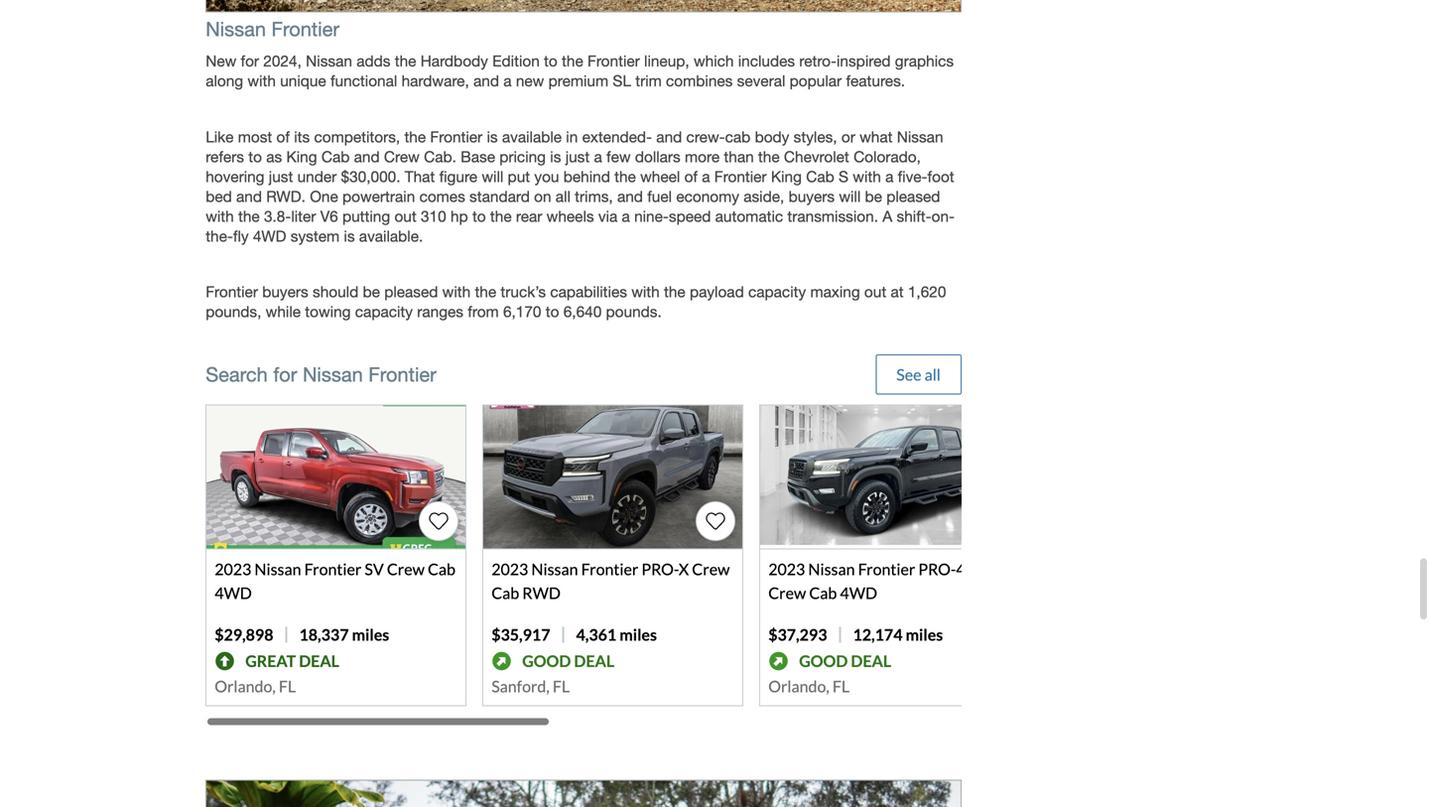 Task type: vqa. For each thing, say whether or not it's contained in the screenshot.
buyers
yes



Task type: describe. For each thing, give the bounding box(es) containing it.
good deal for sanford, fl
[[522, 651, 615, 670]]

2024,
[[263, 52, 302, 70]]

4wd inside like most of its competitors, the frontier is available in extended- and crew-cab body styles, or what nissan refers to as king cab and crew cab. base pricing is just a few dollars more than the chevrolet colorado, hovering just under $30,000. that figure will put you behind the wheel of a frontier king cab s with a five-foot bed and rwd. one powertrain comes standard on all trims, and fuel economy aside, buyers will be pleased with the 3.8-liter v6 putting out 310 hp to the rear wheels via a nine-speed automatic transmission. a shift-on- the-fly 4wd system is available.
[[253, 227, 286, 245]]

pro- for 4x
[[919, 559, 957, 579]]

$37,293
[[769, 625, 828, 644]]

cab.
[[424, 148, 457, 166]]

hardbody
[[421, 52, 488, 70]]

cab inside 2023 nissan frontier pro-x crew cab rwd
[[492, 583, 519, 602]]

cab
[[725, 128, 751, 146]]

on
[[534, 188, 552, 205]]

pounds.
[[606, 303, 662, 321]]

and up nine-
[[618, 188, 643, 205]]

you
[[535, 168, 559, 186]]

fl for $37,293
[[833, 676, 850, 696]]

orlando, for great deal
[[215, 676, 276, 696]]

with up the-
[[206, 207, 234, 225]]

2023 nissan frontier sv crew cab 4wd image
[[207, 405, 466, 548]]

orlando, fl for good deal
[[769, 676, 850, 696]]

available
[[502, 128, 562, 146]]

comes
[[420, 188, 465, 205]]

nissan inside 2023 nissan frontier pro-4x crew cab 4wd
[[809, 559, 855, 579]]

features.
[[846, 72, 906, 90]]

deal for 12,174 miles
[[851, 651, 892, 670]]

along
[[206, 72, 243, 90]]

nissan up new
[[206, 18, 266, 41]]

via
[[599, 207, 618, 225]]

0 horizontal spatial will
[[482, 168, 504, 186]]

speed
[[669, 207, 711, 225]]

cab inside 2023 nissan frontier sv crew cab 4wd
[[428, 559, 456, 579]]

new
[[516, 72, 544, 90]]

fly
[[233, 227, 249, 245]]

for for 2024,
[[241, 52, 259, 70]]

put
[[508, 168, 530, 186]]

18,337 miles
[[299, 625, 389, 644]]

4wd inside 2023 nissan frontier sv crew cab 4wd
[[215, 583, 252, 602]]

the down body
[[758, 148, 780, 166]]

nissan inside like most of its competitors, the frontier is available in extended- and crew-cab body styles, or what nissan refers to as king cab and crew cab. base pricing is just a few dollars more than the chevrolet colorado, hovering just under $30,000. that figure will put you behind the wheel of a frontier king cab s with a five-foot bed and rwd. one powertrain comes standard on all trims, and fuel economy aside, buyers will be pleased with the 3.8-liter v6 putting out 310 hp to the rear wheels via a nine-speed automatic transmission. a shift-on- the-fly 4wd system is available.
[[897, 128, 944, 146]]

at
[[891, 283, 904, 301]]

frontier buyers should be pleased with the truck's capabilities with the payload capacity maxing out at 1,620 pounds, while towing capacity ranges from 6,170 to 6,640 pounds.
[[206, 283, 947, 321]]

frontier up 2024,
[[272, 18, 340, 41]]

the-
[[206, 227, 233, 245]]

a up the economy
[[702, 168, 710, 186]]

and down the hovering
[[236, 188, 262, 205]]

like
[[206, 128, 234, 146]]

be inside the frontier buyers should be pleased with the truck's capabilities with the payload capacity maxing out at 1,620 pounds, while towing capacity ranges from 6,170 to 6,640 pounds.
[[363, 283, 380, 301]]

1 horizontal spatial will
[[839, 188, 861, 205]]

frontier inside 2023 nissan frontier sv crew cab 4wd
[[304, 559, 362, 579]]

frontier up the "cab." at the top of page
[[430, 128, 483, 146]]

1 vertical spatial all
[[925, 365, 941, 384]]

putting
[[342, 207, 390, 225]]

competitors,
[[314, 128, 400, 146]]

inspired
[[837, 52, 891, 70]]

shift-
[[897, 207, 932, 225]]

base
[[461, 148, 495, 166]]

with right the s
[[853, 168, 881, 186]]

crew inside like most of its competitors, the frontier is available in extended- and crew-cab body styles, or what nissan refers to as king cab and crew cab. base pricing is just a few dollars more than the chevrolet colorado, hovering just under $30,000. that figure will put you behind the wheel of a frontier king cab s with a five-foot bed and rwd. one powertrain comes standard on all trims, and fuel economy aside, buyers will be pleased with the 3.8-liter v6 putting out 310 hp to the rear wheels via a nine-speed automatic transmission. a shift-on- the-fly 4wd system is available.
[[384, 148, 420, 166]]

a right via
[[622, 207, 630, 225]]

$30,000.
[[341, 168, 401, 186]]

its
[[294, 128, 310, 146]]

what
[[860, 128, 893, 146]]

good for orlando,
[[799, 651, 848, 670]]

a inside new for 2024, nissan adds the hardbody edition to the frontier lineup, which includes retro-inspired graphics along with unique functional hardware, and a new premium sl trim combines several popular features.
[[504, 72, 512, 90]]

lineup,
[[644, 52, 690, 70]]

while
[[266, 303, 301, 321]]

for for nissan
[[273, 363, 297, 386]]

five-
[[898, 168, 928, 186]]

popular
[[790, 72, 842, 90]]

1 horizontal spatial capacity
[[749, 283, 806, 301]]

sanford,
[[492, 676, 550, 696]]

the up the "cab." at the top of page
[[405, 128, 426, 146]]

18,337
[[299, 625, 349, 644]]

deal for 18,337 miles
[[299, 651, 340, 670]]

see all
[[897, 365, 941, 384]]

chevrolet
[[784, 148, 850, 166]]

be inside like most of its competitors, the frontier is available in extended- and crew-cab body styles, or what nissan refers to as king cab and crew cab. base pricing is just a few dollars more than the chevrolet colorado, hovering just under $30,000. that figure will put you behind the wheel of a frontier king cab s with a five-foot bed and rwd. one powertrain comes standard on all trims, and fuel economy aside, buyers will be pleased with the 3.8-liter v6 putting out 310 hp to the rear wheels via a nine-speed automatic transmission. a shift-on- the-fly 4wd system is available.
[[865, 188, 883, 205]]

on-
[[932, 207, 955, 225]]

out inside like most of its competitors, the frontier is available in extended- and crew-cab body styles, or what nissan refers to as king cab and crew cab. base pricing is just a few dollars more than the chevrolet colorado, hovering just under $30,000. that figure will put you behind the wheel of a frontier king cab s with a five-foot bed and rwd. one powertrain comes standard on all trims, and fuel economy aside, buyers will be pleased with the 3.8-liter v6 putting out 310 hp to the rear wheels via a nine-speed automatic transmission. a shift-on- the-fly 4wd system is available.
[[395, 207, 417, 225]]

6,170
[[503, 303, 542, 321]]

2024 nissan frontier image
[[206, 0, 962, 13]]

cab inside 2023 nissan frontier pro-4x crew cab 4wd
[[809, 583, 837, 602]]

the up from
[[475, 283, 497, 301]]

310
[[421, 207, 446, 225]]

frontier inside new for 2024, nissan adds the hardbody edition to the frontier lineup, which includes retro-inspired graphics along with unique functional hardware, and a new premium sl trim combines several popular features.
[[588, 52, 640, 70]]

and up 'dollars' on the top
[[657, 128, 682, 146]]

frontier inside 2023 nissan frontier pro-4x crew cab 4wd
[[858, 559, 916, 579]]

edition
[[493, 52, 540, 70]]

deal for 4,361 miles
[[574, 651, 615, 670]]

good deal for orlando, fl
[[799, 651, 892, 670]]

2023 for 2023 nissan frontier pro-x crew cab rwd
[[492, 559, 529, 579]]

frontier down than
[[715, 168, 767, 186]]

should
[[313, 283, 359, 301]]

with up ranges
[[442, 283, 471, 301]]

crew inside 2023 nissan frontier pro-4x crew cab 4wd
[[769, 583, 806, 602]]

6,640
[[564, 303, 602, 321]]

miles for 18,337 miles
[[352, 625, 389, 644]]

sanford, fl
[[492, 676, 570, 696]]

capabilities
[[550, 283, 627, 301]]

good for sanford,
[[522, 651, 571, 670]]

automatic
[[715, 207, 783, 225]]

pro- for x
[[642, 559, 679, 579]]

to left as
[[248, 148, 262, 166]]

few
[[607, 148, 631, 166]]

sv
[[365, 559, 384, 579]]

frontier inside the frontier buyers should be pleased with the truck's capabilities with the payload capacity maxing out at 1,620 pounds, while towing capacity ranges from 6,170 to 6,640 pounds.
[[206, 283, 258, 301]]

most
[[238, 128, 272, 146]]

search for nissan frontier
[[206, 363, 437, 386]]

hardware,
[[402, 72, 469, 90]]

cab down chevrolet
[[806, 168, 835, 186]]

pleased inside the frontier buyers should be pleased with the truck's capabilities with the payload capacity maxing out at 1,620 pounds, while towing capacity ranges from 6,170 to 6,640 pounds.
[[384, 283, 438, 301]]

one
[[310, 188, 338, 205]]

graphics
[[895, 52, 954, 70]]

trims,
[[575, 188, 613, 205]]

nissan down towing
[[303, 363, 363, 386]]

unique
[[280, 72, 326, 90]]

great deal
[[245, 651, 340, 670]]

s
[[839, 168, 849, 186]]

from
[[468, 303, 499, 321]]

$29,898
[[215, 625, 274, 644]]

1,620
[[908, 283, 947, 301]]

ranges
[[417, 303, 464, 321]]

truck's
[[501, 283, 546, 301]]

or
[[842, 128, 856, 146]]

rwd
[[523, 583, 561, 602]]

a
[[883, 207, 893, 225]]

the down standard
[[490, 207, 512, 225]]

v6
[[320, 207, 338, 225]]

2023 nissan frontier pro-4x crew cab 4wd
[[769, 559, 976, 602]]

as
[[266, 148, 282, 166]]

like most of its competitors, the frontier is available in extended- and crew-cab body styles, or what nissan refers to as king cab and crew cab. base pricing is just a few dollars more than the chevrolet colorado, hovering just under $30,000. that figure will put you behind the wheel of a frontier king cab s with a five-foot bed and rwd. one powertrain comes standard on all trims, and fuel economy aside, buyers will be pleased with the 3.8-liter v6 putting out 310 hp to the rear wheels via a nine-speed automatic transmission. a shift-on- the-fly 4wd system is available.
[[206, 128, 955, 245]]

2 vertical spatial is
[[344, 227, 355, 245]]

retro-
[[800, 52, 837, 70]]

see
[[897, 365, 922, 384]]



Task type: locate. For each thing, give the bounding box(es) containing it.
miles right 4,361
[[620, 625, 657, 644]]

1 vertical spatial king
[[771, 168, 802, 186]]

just up rwd.
[[269, 168, 293, 186]]

nissan inside 2023 nissan frontier sv crew cab 4wd
[[255, 559, 301, 579]]

deal down "12,174"
[[851, 651, 892, 670]]

pricing
[[500, 148, 546, 166]]

1 horizontal spatial be
[[865, 188, 883, 205]]

good deal down "12,174"
[[799, 651, 892, 670]]

frontier up sl
[[588, 52, 640, 70]]

and
[[474, 72, 499, 90], [657, 128, 682, 146], [354, 148, 380, 166], [236, 188, 262, 205], [618, 188, 643, 205]]

orlando, for good deal
[[769, 676, 830, 696]]

1 fl from the left
[[279, 676, 296, 696]]

wheel
[[640, 168, 680, 186]]

aside,
[[744, 188, 785, 205]]

pro- inside 2023 nissan frontier pro-x crew cab rwd
[[642, 559, 679, 579]]

2 orlando, from the left
[[769, 676, 830, 696]]

0 vertical spatial of
[[277, 128, 290, 146]]

maxing
[[811, 283, 860, 301]]

just down in
[[566, 148, 590, 166]]

fl for $35,917
[[553, 676, 570, 696]]

out inside the frontier buyers should be pleased with the truck's capabilities with the payload capacity maxing out at 1,620 pounds, while towing capacity ranges from 6,170 to 6,640 pounds.
[[865, 283, 887, 301]]

pleased up shift- on the right top
[[887, 188, 941, 205]]

just
[[566, 148, 590, 166], [269, 168, 293, 186]]

is
[[487, 128, 498, 146], [550, 148, 561, 166], [344, 227, 355, 245]]

adds
[[357, 52, 391, 70]]

pleased inside like most of its competitors, the frontier is available in extended- and crew-cab body styles, or what nissan refers to as king cab and crew cab. base pricing is just a few dollars more than the chevrolet colorado, hovering just under $30,000. that figure will put you behind the wheel of a frontier king cab s with a five-foot bed and rwd. one powertrain comes standard on all trims, and fuel economy aside, buyers will be pleased with the 3.8-liter v6 putting out 310 hp to the rear wheels via a nine-speed automatic transmission. a shift-on- the-fly 4wd system is available.
[[887, 188, 941, 205]]

be down colorado,
[[865, 188, 883, 205]]

be
[[865, 188, 883, 205], [363, 283, 380, 301]]

1 horizontal spatial of
[[685, 168, 698, 186]]

4,361
[[576, 625, 617, 644]]

frontier left sv
[[304, 559, 362, 579]]

buyers up the transmission.
[[789, 188, 835, 205]]

miles right 18,337
[[352, 625, 389, 644]]

1 horizontal spatial 2023
[[492, 559, 529, 579]]

0 horizontal spatial good deal
[[522, 651, 615, 670]]

1 2023 from the left
[[215, 559, 252, 579]]

good
[[522, 651, 571, 670], [799, 651, 848, 670]]

search
[[206, 363, 268, 386]]

nine-
[[634, 207, 669, 225]]

capacity
[[749, 283, 806, 301], [355, 303, 413, 321]]

nissan up colorado,
[[897, 128, 944, 146]]

2 miles from the left
[[620, 625, 657, 644]]

12,174 miles
[[853, 625, 943, 644]]

good deal down 4,361
[[522, 651, 615, 670]]

2023 inside 2023 nissan frontier sv crew cab 4wd
[[215, 559, 252, 579]]

miles
[[352, 625, 389, 644], [620, 625, 657, 644], [906, 625, 943, 644]]

to inside the frontier buyers should be pleased with the truck's capabilities with the payload capacity maxing out at 1,620 pounds, while towing capacity ranges from 6,170 to 6,640 pounds.
[[546, 303, 559, 321]]

1 good deal from the left
[[522, 651, 615, 670]]

more
[[685, 148, 720, 166]]

the left payload
[[664, 283, 686, 301]]

to
[[544, 52, 558, 70], [248, 148, 262, 166], [473, 207, 486, 225], [546, 303, 559, 321]]

for
[[241, 52, 259, 70], [273, 363, 297, 386]]

that
[[405, 168, 435, 186]]

good up sanford, fl
[[522, 651, 571, 670]]

nissan frontier
[[206, 18, 340, 41]]

3 fl from the left
[[833, 676, 850, 696]]

1 horizontal spatial good
[[799, 651, 848, 670]]

capacity left maxing
[[749, 283, 806, 301]]

to inside new for 2024, nissan adds the hardbody edition to the frontier lineup, which includes retro-inspired graphics along with unique functional hardware, and a new premium sl trim combines several popular features.
[[544, 52, 558, 70]]

0 horizontal spatial of
[[277, 128, 290, 146]]

2023 for 2023 nissan frontier pro-4x crew cab 4wd
[[769, 559, 806, 579]]

a down colorado,
[[886, 168, 894, 186]]

standard
[[470, 188, 530, 205]]

0 vertical spatial out
[[395, 207, 417, 225]]

combines
[[666, 72, 733, 90]]

to right hp
[[473, 207, 486, 225]]

pro- up 12,174 miles
[[919, 559, 957, 579]]

2 fl from the left
[[553, 676, 570, 696]]

0 vertical spatial capacity
[[749, 283, 806, 301]]

good deal
[[522, 651, 615, 670], [799, 651, 892, 670]]

crew right x
[[692, 559, 730, 579]]

of down more at the top
[[685, 168, 698, 186]]

nissan up $37,293
[[809, 559, 855, 579]]

orlando, down $37,293
[[769, 676, 830, 696]]

orlando, fl down great
[[215, 676, 296, 696]]

orlando, fl
[[215, 676, 296, 696], [769, 676, 850, 696]]

$35,917
[[492, 625, 551, 644]]

0 vertical spatial king
[[286, 148, 317, 166]]

bed
[[206, 188, 232, 205]]

fuel
[[648, 188, 672, 205]]

cab right sv
[[428, 559, 456, 579]]

behind
[[564, 168, 610, 186]]

rear
[[516, 207, 542, 225]]

nissan inside 2023 nissan frontier pro-x crew cab rwd
[[532, 559, 578, 579]]

1 vertical spatial for
[[273, 363, 297, 386]]

the down few
[[615, 168, 636, 186]]

new for 2024, nissan adds the hardbody edition to the frontier lineup, which includes retro-inspired graphics along with unique functional hardware, and a new premium sl trim combines several popular features.
[[206, 52, 954, 90]]

system
[[291, 227, 340, 245]]

2 horizontal spatial is
[[550, 148, 561, 166]]

1 horizontal spatial for
[[273, 363, 297, 386]]

crew right sv
[[387, 559, 425, 579]]

0 horizontal spatial out
[[395, 207, 417, 225]]

0 horizontal spatial king
[[286, 148, 317, 166]]

new
[[206, 52, 237, 70]]

1 vertical spatial will
[[839, 188, 861, 205]]

out up available.
[[395, 207, 417, 225]]

buyers inside the frontier buyers should be pleased with the truck's capabilities with the payload capacity maxing out at 1,620 pounds, while towing capacity ranges from 6,170 to 6,640 pounds.
[[262, 283, 309, 301]]

frontier down ranges
[[369, 363, 437, 386]]

is down putting
[[344, 227, 355, 245]]

1 miles from the left
[[352, 625, 389, 644]]

wheels
[[547, 207, 594, 225]]

1 vertical spatial out
[[865, 283, 887, 301]]

1 vertical spatial of
[[685, 168, 698, 186]]

sl
[[613, 72, 631, 90]]

0 horizontal spatial miles
[[352, 625, 389, 644]]

1 horizontal spatial fl
[[553, 676, 570, 696]]

pro- up 4,361 miles
[[642, 559, 679, 579]]

0 horizontal spatial is
[[344, 227, 355, 245]]

crew up $37,293
[[769, 583, 806, 602]]

1 horizontal spatial 4wd
[[253, 227, 286, 245]]

deal down 18,337
[[299, 651, 340, 670]]

3 deal from the left
[[851, 651, 892, 670]]

crew inside 2023 nissan frontier pro-x crew cab rwd
[[692, 559, 730, 579]]

pleased up ranges
[[384, 283, 438, 301]]

buyers up while
[[262, 283, 309, 301]]

all inside like most of its competitors, the frontier is available in extended- and crew-cab body styles, or what nissan refers to as king cab and crew cab. base pricing is just a few dollars more than the chevrolet colorado, hovering just under $30,000. that figure will put you behind the wheel of a frontier king cab s with a five-foot bed and rwd. one powertrain comes standard on all trims, and fuel economy aside, buyers will be pleased with the 3.8-liter v6 putting out 310 hp to the rear wheels via a nine-speed automatic transmission. a shift-on- the-fly 4wd system is available.
[[556, 188, 571, 205]]

0 horizontal spatial orlando, fl
[[215, 676, 296, 696]]

miles right "12,174"
[[906, 625, 943, 644]]

a down edition
[[504, 72, 512, 90]]

2023 for 2023 nissan frontier sv crew cab 4wd
[[215, 559, 252, 579]]

pro- inside 2023 nissan frontier pro-4x crew cab 4wd
[[919, 559, 957, 579]]

2023 up $29,898
[[215, 559, 252, 579]]

powertrain
[[343, 188, 415, 205]]

king down its
[[286, 148, 317, 166]]

1 vertical spatial capacity
[[355, 303, 413, 321]]

1 pro- from the left
[[642, 559, 679, 579]]

trim
[[636, 72, 662, 90]]

all
[[556, 188, 571, 205], [925, 365, 941, 384]]

2 good from the left
[[799, 651, 848, 670]]

2 horizontal spatial fl
[[833, 676, 850, 696]]

economy
[[676, 188, 740, 205]]

2023 inside 2023 nissan frontier pro-4x crew cab 4wd
[[769, 559, 806, 579]]

0 horizontal spatial 4wd
[[215, 583, 252, 602]]

dollars
[[635, 148, 681, 166]]

cab
[[322, 148, 350, 166], [806, 168, 835, 186], [428, 559, 456, 579], [492, 583, 519, 602], [809, 583, 837, 602]]

fl for $29,898
[[279, 676, 296, 696]]

1 good from the left
[[522, 651, 571, 670]]

nissan up $29,898
[[255, 559, 301, 579]]

1 horizontal spatial just
[[566, 148, 590, 166]]

2023
[[215, 559, 252, 579], [492, 559, 529, 579], [769, 559, 806, 579]]

1 horizontal spatial buyers
[[789, 188, 835, 205]]

0 vertical spatial all
[[556, 188, 571, 205]]

2023 up rwd
[[492, 559, 529, 579]]

0 horizontal spatial for
[[241, 52, 259, 70]]

to right '6,170'
[[546, 303, 559, 321]]

the up fly
[[238, 207, 260, 225]]

0 vertical spatial for
[[241, 52, 259, 70]]

4wd inside 2023 nissan frontier pro-4x crew cab 4wd
[[840, 583, 878, 602]]

frontier up pounds,
[[206, 283, 258, 301]]

and inside new for 2024, nissan adds the hardbody edition to the frontier lineup, which includes retro-inspired graphics along with unique functional hardware, and a new premium sl trim combines several popular features.
[[474, 72, 499, 90]]

3.8-
[[264, 207, 291, 225]]

orlando,
[[215, 676, 276, 696], [769, 676, 830, 696]]

of left its
[[277, 128, 290, 146]]

will down the s
[[839, 188, 861, 205]]

1 deal from the left
[[299, 651, 340, 670]]

the right the adds
[[395, 52, 416, 70]]

2024 toyota tacoma preview front-quarter image
[[206, 780, 962, 807]]

styles,
[[794, 128, 838, 146]]

cab up $37,293
[[809, 583, 837, 602]]

nissan inside new for 2024, nissan adds the hardbody edition to the frontier lineup, which includes retro-inspired graphics along with unique functional hardware, and a new premium sl trim combines several popular features.
[[306, 52, 352, 70]]

see all link
[[876, 354, 962, 395]]

capacity down should
[[355, 303, 413, 321]]

nissan
[[206, 18, 266, 41], [306, 52, 352, 70], [897, 128, 944, 146], [303, 363, 363, 386], [255, 559, 301, 579], [532, 559, 578, 579], [809, 559, 855, 579]]

2 deal from the left
[[574, 651, 615, 670]]

all right see
[[925, 365, 941, 384]]

orlando, fl for great deal
[[215, 676, 296, 696]]

0 horizontal spatial just
[[269, 168, 293, 186]]

crew up that
[[384, 148, 420, 166]]

1 horizontal spatial king
[[771, 168, 802, 186]]

0 horizontal spatial orlando,
[[215, 676, 276, 696]]

1 horizontal spatial orlando, fl
[[769, 676, 850, 696]]

of
[[277, 128, 290, 146], [685, 168, 698, 186]]

premium
[[549, 72, 609, 90]]

2 orlando, fl from the left
[[769, 676, 850, 696]]

0 horizontal spatial 2023
[[215, 559, 252, 579]]

0 horizontal spatial buyers
[[262, 283, 309, 301]]

x
[[679, 559, 689, 579]]

miles for 12,174 miles
[[906, 625, 943, 644]]

2023 up $37,293
[[769, 559, 806, 579]]

2 horizontal spatial 2023
[[769, 559, 806, 579]]

cab up under
[[322, 148, 350, 166]]

1 horizontal spatial pleased
[[887, 188, 941, 205]]

4wd up "12,174"
[[840, 583, 878, 602]]

orlando, down great
[[215, 676, 276, 696]]

deal
[[299, 651, 340, 670], [574, 651, 615, 670], [851, 651, 892, 670]]

0 vertical spatial is
[[487, 128, 498, 146]]

hp
[[451, 207, 468, 225]]

0 horizontal spatial capacity
[[355, 303, 413, 321]]

will up standard
[[482, 168, 504, 186]]

towing
[[305, 303, 351, 321]]

1 horizontal spatial is
[[487, 128, 498, 146]]

0 horizontal spatial all
[[556, 188, 571, 205]]

with up pounds.
[[632, 283, 660, 301]]

4,361 miles
[[576, 625, 657, 644]]

0 horizontal spatial fl
[[279, 676, 296, 696]]

2023 nissan frontier pro-x crew cab rwd
[[492, 559, 730, 602]]

buyers inside like most of its competitors, the frontier is available in extended- and crew-cab body styles, or what nissan refers to as king cab and crew cab. base pricing is just a few dollars more than the chevrolet colorado, hovering just under $30,000. that figure will put you behind the wheel of a frontier king cab s with a five-foot bed and rwd. one powertrain comes standard on all trims, and fuel economy aside, buyers will be pleased with the 3.8-liter v6 putting out 310 hp to the rear wheels via a nine-speed automatic transmission. a shift-on- the-fly 4wd system is available.
[[789, 188, 835, 205]]

1 vertical spatial be
[[363, 283, 380, 301]]

0 vertical spatial just
[[566, 148, 590, 166]]

nissan up unique
[[306, 52, 352, 70]]

2 pro- from the left
[[919, 559, 957, 579]]

crew inside 2023 nissan frontier sv crew cab 4wd
[[387, 559, 425, 579]]

2023 nissan frontier pro-x crew cab rwd image
[[484, 405, 743, 548]]

with inside new for 2024, nissan adds the hardbody edition to the frontier lineup, which includes retro-inspired graphics along with unique functional hardware, and a new premium sl trim combines several popular features.
[[248, 72, 276, 90]]

the
[[395, 52, 416, 70], [562, 52, 584, 70], [405, 128, 426, 146], [758, 148, 780, 166], [615, 168, 636, 186], [238, 207, 260, 225], [490, 207, 512, 225], [475, 283, 497, 301], [664, 283, 686, 301]]

1 vertical spatial is
[[550, 148, 561, 166]]

2 horizontal spatial 4wd
[[840, 583, 878, 602]]

0 vertical spatial be
[[865, 188, 883, 205]]

for right new
[[241, 52, 259, 70]]

1 horizontal spatial deal
[[574, 651, 615, 670]]

2 good deal from the left
[[799, 651, 892, 670]]

4wd down the 3.8- at the left of page
[[253, 227, 286, 245]]

cab left rwd
[[492, 583, 519, 602]]

deal down 4,361
[[574, 651, 615, 670]]

4wd up $29,898
[[215, 583, 252, 602]]

0 vertical spatial pleased
[[887, 188, 941, 205]]

0 horizontal spatial good
[[522, 651, 571, 670]]

frontier
[[272, 18, 340, 41], [588, 52, 640, 70], [430, 128, 483, 146], [715, 168, 767, 186], [206, 283, 258, 301], [369, 363, 437, 386], [304, 559, 362, 579], [581, 559, 639, 579], [858, 559, 916, 579]]

1 vertical spatial just
[[269, 168, 293, 186]]

to up new
[[544, 52, 558, 70]]

1 horizontal spatial miles
[[620, 625, 657, 644]]

hovering
[[206, 168, 265, 186]]

for inside new for 2024, nissan adds the hardbody edition to the frontier lineup, which includes retro-inspired graphics along with unique functional hardware, and a new premium sl trim combines several popular features.
[[241, 52, 259, 70]]

figure
[[439, 168, 478, 186]]

the up premium
[[562, 52, 584, 70]]

extended-
[[582, 128, 652, 146]]

1 vertical spatial buyers
[[262, 283, 309, 301]]

3 2023 from the left
[[769, 559, 806, 579]]

a left few
[[594, 148, 602, 166]]

1 horizontal spatial orlando,
[[769, 676, 830, 696]]

12,174
[[853, 625, 903, 644]]

be right should
[[363, 283, 380, 301]]

refers
[[206, 148, 244, 166]]

for right search
[[273, 363, 297, 386]]

2 horizontal spatial miles
[[906, 625, 943, 644]]

and down edition
[[474, 72, 499, 90]]

is up base at the left top
[[487, 128, 498, 146]]

frontier up "12,174"
[[858, 559, 916, 579]]

pro-
[[642, 559, 679, 579], [919, 559, 957, 579]]

out left at
[[865, 283, 887, 301]]

1 horizontal spatial out
[[865, 283, 887, 301]]

with
[[248, 72, 276, 90], [853, 168, 881, 186], [206, 207, 234, 225], [442, 283, 471, 301], [632, 283, 660, 301]]

1 horizontal spatial pro-
[[919, 559, 957, 579]]

0 horizontal spatial pleased
[[384, 283, 438, 301]]

1 horizontal spatial all
[[925, 365, 941, 384]]

available.
[[359, 227, 423, 245]]

king up aside,
[[771, 168, 802, 186]]

frontier up 4,361 miles
[[581, 559, 639, 579]]

0 horizontal spatial be
[[363, 283, 380, 301]]

crew
[[384, 148, 420, 166], [387, 559, 425, 579], [692, 559, 730, 579], [769, 583, 806, 602]]

includes
[[738, 52, 795, 70]]

0 vertical spatial buyers
[[789, 188, 835, 205]]

1 orlando, from the left
[[215, 676, 276, 696]]

0 vertical spatial will
[[482, 168, 504, 186]]

2023 nissan frontier pro-4x crew cab 4wd image
[[761, 405, 1020, 548]]

is up the you
[[550, 148, 561, 166]]

with down 2024,
[[248, 72, 276, 90]]

than
[[724, 148, 754, 166]]

2 horizontal spatial deal
[[851, 651, 892, 670]]

and up the $30,000.
[[354, 148, 380, 166]]

orlando, fl down $37,293
[[769, 676, 850, 696]]

frontier inside 2023 nissan frontier pro-x crew cab rwd
[[581, 559, 639, 579]]

under
[[297, 168, 337, 186]]

pounds,
[[206, 303, 262, 321]]

good down $37,293
[[799, 651, 848, 670]]

4wd
[[253, 227, 286, 245], [215, 583, 252, 602], [840, 583, 878, 602]]

1 vertical spatial pleased
[[384, 283, 438, 301]]

1 horizontal spatial good deal
[[799, 651, 892, 670]]

liter
[[291, 207, 316, 225]]

functional
[[331, 72, 397, 90]]

in
[[566, 128, 578, 146]]

miles for 4,361 miles
[[620, 625, 657, 644]]

3 miles from the left
[[906, 625, 943, 644]]

nissan up rwd
[[532, 559, 578, 579]]

all right on
[[556, 188, 571, 205]]

0 horizontal spatial deal
[[299, 651, 340, 670]]

2023 inside 2023 nissan frontier pro-x crew cab rwd
[[492, 559, 529, 579]]

1 orlando, fl from the left
[[215, 676, 296, 696]]

0 horizontal spatial pro-
[[642, 559, 679, 579]]

2 2023 from the left
[[492, 559, 529, 579]]



